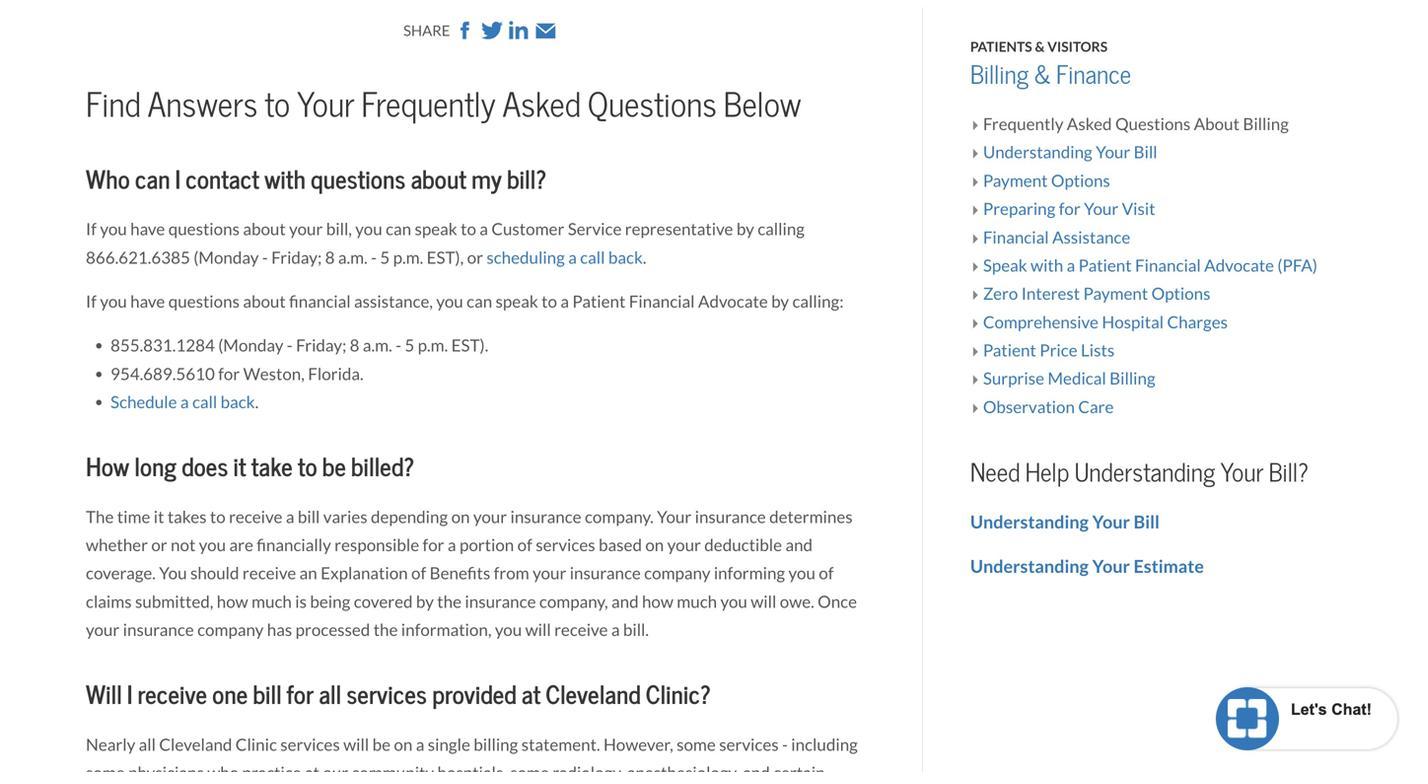 Task type: describe. For each thing, give the bounding box(es) containing it.
2 horizontal spatial and
[[785, 535, 813, 556]]

contact
[[186, 164, 259, 196]]

hospital
[[1102, 312, 1164, 333]]

a up financially
[[286, 507, 294, 527]]

benefits
[[430, 563, 490, 584]]

1 horizontal spatial financial
[[983, 227, 1049, 248]]

understanding down observation care link at bottom right
[[1075, 457, 1215, 489]]

you down est),
[[436, 291, 463, 312]]

- up assistance,
[[371, 247, 377, 268]]

services inside the time it takes to receive a bill varies depending on your insurance company. your insurance determines whether or not you are financially responsible for a portion of services based on your deductible and coverage. you should receive an explanation of benefits from your insurance company informing you of claims submitted, how much is being covered by the insurance company, and how much you will owe. once your insurance company has processed the information, you will receive a bill.
[[536, 535, 595, 556]]

customer
[[491, 219, 564, 240]]

8 inside 'if you have questions about your bill, you can speak to a customer service representative by calling 866.621.6385 (monday - friday; 8 a.m. - 5 p.m. est), or'
[[325, 247, 335, 268]]

receive down financially
[[243, 563, 296, 584]]

services up anesthesiology,
[[719, 735, 779, 755]]

a.m. inside 'if you have questions about your bill, you can speak to a customer service representative by calling 866.621.6385 (monday - friday; 8 a.m. - 5 p.m. est), or'
[[338, 247, 368, 268]]

0 vertical spatial about
[[411, 164, 466, 196]]

hosptials,
[[437, 763, 507, 772]]

your down frequently asked questions about billing link at top
[[1096, 142, 1130, 163]]

2 bill from the top
[[1134, 511, 1160, 534]]

0 vertical spatial &
[[1035, 39, 1045, 56]]

takes
[[168, 507, 207, 527]]

a inside 'frequently asked questions about billing understanding your bill payment options preparing for your visit financial assistance speak with a patient financial advocate (pfa) zero interest payment options comprehensive hospital charges patient price lists surprise medical billing observation care'
[[1067, 255, 1075, 276]]

share
[[403, 21, 450, 40]]

speak for patient
[[496, 291, 538, 312]]

2 horizontal spatial of
[[819, 563, 834, 584]]

determines
[[769, 507, 853, 527]]

your down claims at the left bottom of page
[[86, 620, 120, 641]]

at inside nearly all cleveland clinic services will be on a single billing statement. however, some services - including some physicians who practice at our community hosptials, some radiology, anesthesiology, and certai
[[305, 763, 319, 772]]

can for financial
[[467, 291, 492, 312]]

questions for financial
[[168, 291, 240, 312]]

informing
[[714, 563, 785, 584]]

0 horizontal spatial i
[[127, 680, 132, 711]]

single
[[428, 735, 470, 755]]

assistance
[[1052, 227, 1131, 248]]

0 horizontal spatial some
[[86, 763, 125, 772]]

to right answers
[[264, 84, 290, 126]]

5 inside 855.831.1284 (monday - friday; 8 a.m. - 5 p.m. est). 954.689.5610 for weston, florida. schedule a call back .
[[405, 335, 414, 356]]

1 vertical spatial on
[[645, 535, 664, 556]]

0 vertical spatial back
[[608, 247, 643, 268]]

understanding your estimate
[[970, 555, 1204, 578]]

understanding your bill
[[970, 511, 1160, 534]]

0 horizontal spatial of
[[411, 563, 426, 584]]

provided
[[432, 680, 516, 711]]

. inside 855.831.1284 (monday - friday; 8 a.m. - 5 p.m. est). 954.689.5610 for weston, florida. schedule a call back .
[[255, 392, 259, 413]]

estimate
[[1134, 555, 1204, 578]]

you
[[159, 563, 187, 584]]

your inside 'if you have questions about your bill, you can speak to a customer service representative by calling 866.621.6385 (monday - friday; 8 a.m. - 5 p.m. est), or'
[[289, 219, 323, 240]]

my
[[471, 164, 502, 196]]

1 horizontal spatial payment
[[1083, 284, 1148, 304]]

will inside nearly all cleveland clinic services will be on a single billing statement. however, some services - including some physicians who practice at our community hosptials, some radiology, anesthesiology, and certai
[[343, 735, 369, 755]]

a inside nearly all cleveland clinic services will be on a single billing statement. however, some services - including some physicians who practice at our community hosptials, some radiology, anesthesiology, and certai
[[416, 735, 424, 755]]

company.
[[585, 507, 654, 527]]

p.m. inside 'if you have questions about your bill, you can speak to a customer service representative by calling 866.621.6385 (monday - friday; 8 a.m. - 5 p.m. est), or'
[[393, 247, 423, 268]]

1 vertical spatial company
[[197, 620, 264, 641]]

friday; inside 855.831.1284 (monday - friday; 8 a.m. - 5 p.m. est). 954.689.5610 for weston, florida. schedule a call back .
[[296, 335, 346, 356]]

financial
[[289, 291, 351, 312]]

0 vertical spatial patient
[[1079, 255, 1132, 276]]

the
[[86, 507, 114, 527]]

zero
[[983, 284, 1018, 304]]

nearly
[[86, 735, 135, 755]]

observation care link
[[983, 394, 1334, 422]]

insurance up portion
[[510, 507, 581, 527]]

visit
[[1122, 199, 1156, 220]]

from
[[494, 563, 529, 584]]

clinic
[[236, 735, 277, 755]]

a down the service
[[568, 247, 577, 268]]

services up community
[[346, 680, 427, 711]]

scheduling a call back link
[[487, 247, 643, 268]]

a inside 'if you have questions about your bill, you can speak to a customer service representative by calling 866.621.6385 (monday - friday; 8 a.m. - 5 p.m. est), or'
[[480, 219, 488, 240]]

0 horizontal spatial asked
[[503, 84, 581, 126]]

2 how from the left
[[642, 592, 674, 612]]

a up benefits
[[448, 535, 456, 556]]

one
[[212, 680, 248, 711]]

0 vertical spatial options
[[1051, 171, 1110, 191]]

for inside 'frequently asked questions about billing understanding your bill payment options preparing for your visit financial assistance speak with a patient financial advocate (pfa) zero interest payment options comprehensive hospital charges patient price lists surprise medical billing observation care'
[[1059, 199, 1081, 220]]

1 vertical spatial financial
[[1135, 255, 1201, 276]]

based
[[599, 535, 642, 556]]

schedule a call back link
[[110, 392, 255, 413]]

insurance down based
[[570, 563, 641, 584]]

to down scheduling a call back link
[[542, 291, 557, 312]]

your up the assistance
[[1084, 199, 1119, 220]]

owe.
[[780, 592, 814, 612]]

you down from
[[495, 620, 522, 641]]

if you have questions about financial assistance, you can speak to a patient financial advocate by calling:
[[86, 291, 844, 312]]

your left the estimate
[[1092, 555, 1130, 578]]

or inside 'if you have questions about your bill, you can speak to a customer service representative by calling 866.621.6385 (monday - friday; 8 a.m. - 5 p.m. est), or'
[[467, 247, 483, 268]]

weston,
[[243, 364, 305, 384]]

preparing for your visit link
[[983, 196, 1334, 224]]

0 horizontal spatial advocate
[[698, 291, 768, 312]]

below
[[724, 84, 801, 126]]

bill inside the time it takes to receive a bill varies depending on your insurance company. your insurance determines whether or not you are financially responsible for a portion of services based on your deductible and coverage. you should receive an explanation of benefits from your insurance company informing you of claims submitted, how much is being covered by the insurance company, and how much you will owe. once your insurance company has processed the information, you will receive a bill.
[[298, 507, 320, 527]]

you down the 866.621.6385
[[100, 291, 127, 312]]

financially
[[257, 535, 331, 556]]

find
[[86, 84, 141, 126]]

about for financial
[[243, 291, 286, 312]]

once
[[818, 592, 857, 612]]

frequently asked questions about billing link
[[983, 111, 1334, 139]]

on inside nearly all cleveland clinic services will be on a single billing statement. however, some services - including some physicians who practice at our community hosptials, some radiology, anesthesiology, and certai
[[394, 735, 413, 755]]

1 horizontal spatial billing
[[1110, 369, 1156, 389]]

to right "take"
[[298, 452, 317, 483]]

by for calling
[[737, 219, 754, 240]]

0 horizontal spatial with
[[264, 164, 306, 196]]

with inside 'frequently asked questions about billing understanding your bill payment options preparing for your visit financial assistance speak with a patient financial advocate (pfa) zero interest payment options comprehensive hospital charges patient price lists surprise medical billing observation care'
[[1031, 255, 1063, 276]]

0 horizontal spatial frequently
[[361, 84, 496, 126]]

1 horizontal spatial will
[[525, 620, 551, 641]]

understanding your bill link for payment options
[[983, 139, 1334, 168]]

8 inside 855.831.1284 (monday - friday; 8 a.m. - 5 p.m. est). 954.689.5610 for weston, florida. schedule a call back .
[[350, 335, 360, 356]]

an
[[300, 563, 317, 584]]

a inside 855.831.1284 (monday - friday; 8 a.m. - 5 p.m. est). 954.689.5610 for weston, florida. schedule a call back .
[[180, 392, 189, 413]]

care
[[1078, 397, 1114, 418]]

0 vertical spatial questions
[[311, 164, 406, 196]]

0 vertical spatial the
[[437, 592, 462, 612]]

a.m. inside 855.831.1284 (monday - friday; 8 a.m. - 5 p.m. est). 954.689.5610 for weston, florida. schedule a call back .
[[363, 335, 392, 356]]

1 much from the left
[[252, 592, 292, 612]]

find answers to your frequently asked questions below
[[86, 84, 801, 126]]

you up should
[[199, 535, 226, 556]]

you down informing in the bottom right of the page
[[720, 592, 747, 612]]

if you have questions about your bill, you can speak to a customer service representative by calling 866.621.6385 (monday - friday; 8 a.m. - 5 p.m. est), or
[[86, 219, 805, 268]]

payment options link
[[983, 168, 1334, 196]]

anesthesiology,
[[627, 763, 739, 772]]

insurance down from
[[465, 592, 536, 612]]

charges
[[1167, 312, 1228, 333]]

your left the deductible at the bottom of the page
[[667, 535, 701, 556]]

your left the bill?
[[1220, 457, 1264, 489]]

submitted,
[[135, 592, 213, 612]]

1 horizontal spatial .
[[643, 247, 646, 268]]

be for on
[[372, 735, 391, 755]]

5 inside 'if you have questions about your bill, you can speak to a customer service representative by calling 866.621.6385 (monday - friday; 8 a.m. - 5 p.m. est), or'
[[380, 247, 390, 268]]

you up owe.
[[789, 563, 816, 584]]

not
[[171, 535, 196, 556]]

questions for your
[[168, 219, 240, 240]]

billing inside patients & visitors billing & finance
[[970, 59, 1029, 91]]

visitors
[[1047, 39, 1108, 56]]

are
[[229, 535, 253, 556]]

price
[[1040, 340, 1078, 361]]

company,
[[539, 592, 608, 612]]

understanding inside 'frequently asked questions about billing understanding your bill payment options preparing for your visit financial assistance speak with a patient financial advocate (pfa) zero interest payment options comprehensive hospital charges patient price lists surprise medical billing observation care'
[[983, 142, 1092, 163]]

your up company,
[[533, 563, 566, 584]]

calling:
[[792, 291, 844, 312]]

- down assistance,
[[396, 335, 401, 356]]

1 horizontal spatial at
[[521, 680, 541, 711]]

your inside the time it takes to receive a bill varies depending on your insurance company. your insurance determines whether or not you are financially responsible for a portion of services based on your deductible and coverage. you should receive an explanation of benefits from your insurance company informing you of claims submitted, how much is being covered by the insurance company, and how much you will owe. once your insurance company has processed the information, you will receive a bill.
[[657, 507, 692, 527]]

by inside the time it takes to receive a bill varies depending on your insurance company. your insurance determines whether or not you are financially responsible for a portion of services based on your deductible and coverage. you should receive an explanation of benefits from your insurance company informing you of claims submitted, how much is being covered by the insurance company, and how much you will owe. once your insurance company has processed the information, you will receive a bill.
[[416, 592, 434, 612]]

radiology,
[[553, 763, 624, 772]]

receive left one in the left of the page
[[137, 680, 207, 711]]

zero interest payment options link
[[983, 281, 1334, 309]]

covered
[[354, 592, 413, 612]]

twitter icon image
[[480, 19, 504, 42]]

1 horizontal spatial cleveland
[[546, 680, 641, 711]]

your up who can i contact with questions about my bill?
[[297, 84, 355, 126]]

2 vertical spatial financial
[[629, 291, 695, 312]]

(monday inside 'if you have questions about your bill, you can speak to a customer service representative by calling 866.621.6385 (monday - friday; 8 a.m. - 5 p.m. est), or'
[[194, 247, 259, 268]]

surprise medical billing link
[[983, 366, 1334, 394]]

will i receive one bill for all services provided at cleveland clinic?
[[86, 680, 711, 711]]

it inside the time it takes to receive a bill varies depending on your insurance company. your insurance determines whether or not you are financially responsible for a portion of services based on your deductible and coverage. you should receive an explanation of benefits from your insurance company informing you of claims submitted, how much is being covered by the insurance company, and how much you will owe. once your insurance company has processed the information, you will receive a bill.
[[154, 507, 164, 527]]

explanation
[[321, 563, 408, 584]]

patient price lists link
[[983, 337, 1334, 366]]

schedule
[[110, 392, 177, 413]]

the time it takes to receive a bill varies depending on your insurance company. your insurance determines whether or not you are financially responsible for a portion of services based on your deductible and coverage. you should receive an explanation of benefits from your insurance company informing you of claims submitted, how much is being covered by the insurance company, and how much you will owe. once your insurance company has processed the information, you will receive a bill.
[[86, 507, 857, 641]]

your up understanding your estimate
[[1092, 511, 1130, 534]]

1 vertical spatial &
[[1034, 59, 1051, 91]]

1 horizontal spatial i
[[175, 164, 181, 196]]

billed?
[[351, 452, 414, 483]]

florida.
[[308, 364, 364, 384]]

1 horizontal spatial on
[[451, 507, 470, 527]]

observation
[[983, 397, 1075, 418]]

does
[[182, 452, 228, 483]]

receive down company,
[[554, 620, 608, 641]]

2 horizontal spatial will
[[751, 592, 777, 612]]

bill.
[[623, 620, 649, 641]]

for inside the time it takes to receive a bill varies depending on your insurance company. your insurance determines whether or not you are financially responsible for a portion of services based on your deductible and coverage. you should receive an explanation of benefits from your insurance company informing you of claims submitted, how much is being covered by the insurance company, and how much you will owe. once your insurance company has processed the information, you will receive a bill.
[[423, 535, 444, 556]]

finance
[[1056, 59, 1131, 91]]

1 vertical spatial options
[[1152, 284, 1211, 304]]

bill?
[[507, 164, 547, 196]]

advocate inside 'frequently asked questions about billing understanding your bill payment options preparing for your visit financial assistance speak with a patient financial advocate (pfa) zero interest payment options comprehensive hospital charges patient price lists surprise medical billing observation care'
[[1204, 255, 1274, 276]]

a down scheduling a call back link
[[561, 291, 569, 312]]

0 vertical spatial call
[[580, 247, 605, 268]]



Task type: locate. For each thing, give the bounding box(es) containing it.
the up information,
[[437, 592, 462, 612]]

0 horizontal spatial bill
[[253, 680, 282, 711]]

speak
[[983, 255, 1027, 276]]

1 horizontal spatial 5
[[405, 335, 414, 356]]

& down "visitors" at right top
[[1034, 59, 1051, 91]]

and
[[785, 535, 813, 556], [611, 592, 639, 612], [743, 763, 770, 772]]

depending
[[371, 507, 448, 527]]

asked down finance
[[1067, 114, 1112, 135]]

help
[[1025, 457, 1069, 489]]

a.m. down assistance,
[[363, 335, 392, 356]]

billing & finance link
[[970, 59, 1131, 91]]

and right anesthesiology,
[[743, 763, 770, 772]]

all down processed
[[319, 680, 341, 711]]

asked
[[503, 84, 581, 126], [1067, 114, 1112, 135]]

with up interest
[[1031, 255, 1063, 276]]

you right bill,
[[355, 219, 382, 240]]

1 vertical spatial a.m.
[[363, 335, 392, 356]]

2 vertical spatial patient
[[983, 340, 1036, 361]]

medical
[[1048, 369, 1106, 389]]

0 horizontal spatial billing
[[970, 59, 1029, 91]]

be up community
[[372, 735, 391, 755]]

on
[[451, 507, 470, 527], [645, 535, 664, 556], [394, 735, 413, 755]]

1 have from the top
[[130, 219, 165, 240]]

0 vertical spatial (monday
[[194, 247, 259, 268]]

0 vertical spatial by
[[737, 219, 754, 240]]

about down contact
[[243, 219, 286, 240]]

call down the service
[[580, 247, 605, 268]]

1 horizontal spatial much
[[677, 592, 717, 612]]

1 horizontal spatial back
[[608, 247, 643, 268]]

0 vertical spatial 5
[[380, 247, 390, 268]]

some down statement.
[[510, 763, 549, 772]]

if down the 866.621.6385
[[86, 291, 97, 312]]

0 vertical spatial all
[[319, 680, 341, 711]]

asked down email icon
[[503, 84, 581, 126]]

information,
[[401, 620, 492, 641]]

being
[[310, 592, 350, 612]]

community
[[352, 763, 434, 772]]

you up the 866.621.6385
[[100, 219, 127, 240]]

0 vertical spatial payment
[[983, 171, 1048, 191]]

0 vertical spatial or
[[467, 247, 483, 268]]

0 horizontal spatial be
[[322, 452, 346, 483]]

1 horizontal spatial and
[[743, 763, 770, 772]]

back down weston,
[[221, 392, 255, 413]]

0 vertical spatial if
[[86, 219, 97, 240]]

to inside the time it takes to receive a bill varies depending on your insurance company. your insurance determines whether or not you are financially responsible for a portion of services based on your deductible and coverage. you should receive an explanation of benefits from your insurance company informing you of claims submitted, how much is being covered by the insurance company, and how much you will owe. once your insurance company has processed the information, you will receive a bill.
[[210, 507, 226, 527]]

call inside 855.831.1284 (monday - friday; 8 a.m. - 5 p.m. est). 954.689.5610 for weston, florida. schedule a call back .
[[192, 392, 217, 413]]

have for if you have questions about your bill, you can speak to a customer service representative by calling 866.621.6385 (monday - friday; 8 a.m. - 5 p.m. est), or
[[130, 219, 165, 240]]

to right takes at the bottom of page
[[210, 507, 226, 527]]

clinic?
[[646, 680, 711, 711]]

0 vertical spatial p.m.
[[393, 247, 423, 268]]

1 if from the top
[[86, 219, 97, 240]]

1 vertical spatial bill
[[1134, 511, 1160, 534]]

all
[[319, 680, 341, 711], [139, 735, 156, 755]]

frequently inside 'frequently asked questions about billing understanding your bill payment options preparing for your visit financial assistance speak with a patient financial advocate (pfa) zero interest payment options comprehensive hospital charges patient price lists surprise medical billing observation care'
[[983, 114, 1064, 135]]

questions
[[311, 164, 406, 196], [168, 219, 240, 240], [168, 291, 240, 312]]

service
[[568, 219, 622, 240]]

representative
[[625, 219, 733, 240]]

1 vertical spatial the
[[373, 620, 398, 641]]

(monday
[[194, 247, 259, 268], [218, 335, 283, 356]]

1 horizontal spatial or
[[467, 247, 483, 268]]

1 horizontal spatial some
[[510, 763, 549, 772]]

0 horizontal spatial cleveland
[[159, 735, 232, 755]]

- left 'including' in the bottom of the page
[[782, 735, 788, 755]]

0 horizontal spatial options
[[1051, 171, 1110, 191]]

a
[[480, 219, 488, 240], [568, 247, 577, 268], [1067, 255, 1075, 276], [561, 291, 569, 312], [180, 392, 189, 413], [286, 507, 294, 527], [448, 535, 456, 556], [611, 620, 620, 641], [416, 735, 424, 755]]

0 horizontal spatial the
[[373, 620, 398, 641]]

email icon image
[[534, 19, 557, 42]]

0 vertical spatial can
[[135, 164, 170, 196]]

1 horizontal spatial options
[[1152, 284, 1211, 304]]

a left single
[[416, 735, 424, 755]]

receive up are
[[229, 507, 282, 527]]

interest
[[1021, 284, 1080, 304]]

1 horizontal spatial be
[[372, 735, 391, 755]]

will down company,
[[525, 620, 551, 641]]

how
[[86, 452, 129, 483]]

insurance up the deductible at the bottom of the page
[[695, 507, 766, 527]]

1 horizontal spatial patient
[[983, 340, 1036, 361]]

have inside 'if you have questions about your bill, you can speak to a customer service representative by calling 866.621.6385 (monday - friday; 8 a.m. - 5 p.m. est), or'
[[130, 219, 165, 240]]

call
[[580, 247, 605, 268], [192, 392, 217, 413]]

0 vertical spatial have
[[130, 219, 165, 240]]

should
[[190, 563, 239, 584]]

speak for customer
[[415, 219, 457, 240]]

a.m.
[[338, 247, 368, 268], [363, 335, 392, 356]]

has
[[267, 620, 292, 641]]

i left contact
[[175, 164, 181, 196]]

1 vertical spatial it
[[154, 507, 164, 527]]

the
[[437, 592, 462, 612], [373, 620, 398, 641]]

p.m. left est),
[[393, 247, 423, 268]]

have up the 866.621.6385
[[130, 219, 165, 240]]

take
[[251, 452, 293, 483]]

0 horizontal spatial on
[[394, 735, 413, 755]]

- up weston,
[[287, 335, 293, 356]]

0 vertical spatial at
[[521, 680, 541, 711]]

with right contact
[[264, 164, 306, 196]]

patient down scheduling a call back .
[[572, 291, 626, 312]]

nearly all cleveland clinic services will be on a single billing statement. however, some services - including some physicians who practice at our community hosptials, some radiology, anesthesiology, and certai
[[86, 735, 858, 772]]

friday; up "florida."
[[296, 335, 346, 356]]

1 vertical spatial i
[[127, 680, 132, 711]]

friday; inside 'if you have questions about your bill, you can speak to a customer service representative by calling 866.621.6385 (monday - friday; 8 a.m. - 5 p.m. est), or'
[[271, 247, 322, 268]]

portion
[[460, 535, 514, 556]]

(pfa)
[[1278, 255, 1318, 276]]

be for billed?
[[322, 452, 346, 483]]

some down "nearly"
[[86, 763, 125, 772]]

bill inside 'frequently asked questions about billing understanding your bill payment options preparing for your visit financial assistance speak with a patient financial advocate (pfa) zero interest payment options comprehensive hospital charges patient price lists surprise medical billing observation care'
[[1134, 142, 1158, 163]]

cleveland inside nearly all cleveland clinic services will be on a single billing statement. however, some services - including some physicians who practice at our community hosptials, some radiology, anesthesiology, and certai
[[159, 735, 232, 755]]

p.m. left est).
[[418, 335, 448, 356]]

2 have from the top
[[130, 291, 165, 312]]

financial
[[983, 227, 1049, 248], [1135, 255, 1201, 276], [629, 291, 695, 312]]

billing down patient price lists link
[[1110, 369, 1156, 389]]

if for if you have questions about financial assistance, you can speak to a patient financial advocate by calling:
[[86, 291, 97, 312]]

0 vertical spatial it
[[233, 452, 246, 483]]

8
[[325, 247, 335, 268], [350, 335, 360, 356]]

bill
[[298, 507, 320, 527], [253, 680, 282, 711]]

1 horizontal spatial bill
[[298, 507, 320, 527]]

of up from
[[517, 535, 532, 556]]

8 down bill,
[[325, 247, 335, 268]]

understanding up preparing
[[983, 142, 1092, 163]]

1 horizontal spatial all
[[319, 680, 341, 711]]

954.689.5610
[[110, 364, 215, 384]]

2 vertical spatial on
[[394, 735, 413, 755]]

0 horizontal spatial or
[[151, 535, 167, 556]]

0 vertical spatial financial
[[983, 227, 1049, 248]]

patients & visitors billing & finance
[[970, 39, 1131, 91]]

answers
[[148, 84, 258, 126]]

1 how from the left
[[217, 592, 248, 612]]

about left my at the top left of page
[[411, 164, 466, 196]]

(monday inside 855.831.1284 (monday - friday; 8 a.m. - 5 p.m. est). 954.689.5610 for weston, florida. schedule a call back .
[[218, 335, 283, 356]]

need
[[970, 457, 1020, 489]]

understanding your estimate link
[[970, 555, 1204, 578]]

your up portion
[[473, 507, 507, 527]]

- down who can i contact with questions about my bill?
[[262, 247, 268, 268]]

options up charges
[[1152, 284, 1211, 304]]

855.831.1284
[[110, 335, 215, 356]]

can right bill,
[[386, 219, 411, 240]]

0 horizontal spatial back
[[221, 392, 255, 413]]

questions
[[588, 84, 717, 126], [1115, 114, 1191, 135]]

friday; up financial
[[271, 247, 322, 268]]

it right time
[[154, 507, 164, 527]]

est).
[[451, 335, 488, 356]]

cleveland
[[546, 680, 641, 711], [159, 735, 232, 755]]

your left bill,
[[289, 219, 323, 240]]

of
[[517, 535, 532, 556], [411, 563, 426, 584], [819, 563, 834, 584]]

if down who
[[86, 219, 97, 240]]

or inside the time it takes to receive a bill varies depending on your insurance company. your insurance determines whether or not you are financially responsible for a portion of services based on your deductible and coverage. you should receive an explanation of benefits from your insurance company informing you of claims submitted, how much is being covered by the insurance company, and how much you will owe. once your insurance company has processed the information, you will receive a bill.
[[151, 535, 167, 556]]

your right company.
[[657, 507, 692, 527]]

is
[[295, 592, 307, 612]]

855.831.1284 (monday - friday; 8 a.m. - 5 p.m. est). 954.689.5610 for weston, florida. schedule a call back .
[[110, 335, 488, 413]]

questions up bill,
[[311, 164, 406, 196]]

company
[[644, 563, 711, 584], [197, 620, 264, 641]]

and inside nearly all cleveland clinic services will be on a single billing statement. however, some services - including some physicians who practice at our community hosptials, some radiology, anesthesiology, and certai
[[743, 763, 770, 772]]

have for if you have questions about financial assistance, you can speak to a patient financial advocate by calling:
[[130, 291, 165, 312]]

be inside nearly all cleveland clinic services will be on a single billing statement. however, some services - including some physicians who practice at our community hosptials, some radiology, anesthesiology, and certai
[[372, 735, 391, 755]]

0 vertical spatial bill
[[1134, 142, 1158, 163]]

1 horizontal spatial of
[[517, 535, 532, 556]]

0 horizontal spatial all
[[139, 735, 156, 755]]

0 horizontal spatial can
[[135, 164, 170, 196]]

0 horizontal spatial 8
[[325, 247, 335, 268]]

for inside 855.831.1284 (monday - friday; 8 a.m. - 5 p.m. est). 954.689.5610 for weston, florida. schedule a call back .
[[218, 364, 240, 384]]

who
[[207, 763, 239, 772]]

assistance,
[[354, 291, 433, 312]]

about for your
[[243, 219, 286, 240]]

advocate left "(pfa)"
[[1204, 255, 1274, 276]]

2 horizontal spatial some
[[677, 735, 716, 755]]

1 horizontal spatial 8
[[350, 335, 360, 356]]

who
[[86, 164, 130, 196]]

understanding down understanding your bill
[[970, 555, 1089, 578]]

about
[[1194, 114, 1240, 135]]

back inside 855.831.1284 (monday - friday; 8 a.m. - 5 p.m. est). 954.689.5610 for weston, florida. schedule a call back .
[[221, 392, 255, 413]]

2 if from the top
[[86, 291, 97, 312]]

2 much from the left
[[677, 592, 717, 612]]

1 vertical spatial can
[[386, 219, 411, 240]]

0 vertical spatial will
[[751, 592, 777, 612]]

2 vertical spatial will
[[343, 735, 369, 755]]

billing down patients
[[970, 59, 1029, 91]]

a down 954.689.5610
[[180, 392, 189, 413]]

2 horizontal spatial can
[[467, 291, 492, 312]]

. down weston,
[[255, 392, 259, 413]]

surprise
[[983, 369, 1044, 389]]

to
[[264, 84, 290, 126], [461, 219, 476, 240], [542, 291, 557, 312], [298, 452, 317, 483], [210, 507, 226, 527]]

billing
[[970, 59, 1029, 91], [1243, 114, 1289, 135], [1110, 369, 1156, 389]]

on right based
[[645, 535, 664, 556]]

1 vertical spatial friday;
[[296, 335, 346, 356]]

linkedin icon image
[[507, 19, 531, 42]]

comprehensive hospital charges link
[[983, 309, 1334, 337]]

services
[[536, 535, 595, 556], [346, 680, 427, 711], [280, 735, 340, 755], [719, 735, 779, 755]]

bill
[[1134, 142, 1158, 163], [1134, 511, 1160, 534]]

back down the service
[[608, 247, 643, 268]]

p.m. inside 855.831.1284 (monday - friday; 8 a.m. - 5 p.m. est). 954.689.5610 for weston, florida. schedule a call back .
[[418, 335, 448, 356]]

1 bill from the top
[[1134, 142, 1158, 163]]

0 horizontal spatial will
[[343, 735, 369, 755]]

for down depending
[[423, 535, 444, 556]]

a.m. down bill,
[[338, 247, 368, 268]]

much down informing in the bottom right of the page
[[677, 592, 717, 612]]

however,
[[604, 735, 673, 755]]

bill down frequently asked questions about billing link at top
[[1134, 142, 1158, 163]]

&
[[1035, 39, 1045, 56], [1034, 59, 1051, 91]]

insurance down "submitted,"
[[123, 620, 194, 641]]

1 horizontal spatial speak
[[496, 291, 538, 312]]

1 vertical spatial .
[[255, 392, 259, 413]]

services up our
[[280, 735, 340, 755]]

options up the assistance
[[1051, 171, 1110, 191]]

(monday up weston,
[[218, 335, 283, 356]]

can for your
[[386, 219, 411, 240]]

1 horizontal spatial can
[[386, 219, 411, 240]]

1 vertical spatial bill
[[253, 680, 282, 711]]

5
[[380, 247, 390, 268], [405, 335, 414, 356]]

1 vertical spatial patient
[[572, 291, 626, 312]]

understanding your bill link for understanding your estimate
[[970, 511, 1160, 534]]

0 horizontal spatial at
[[305, 763, 319, 772]]

will down informing in the bottom right of the page
[[751, 592, 777, 612]]

statement.
[[521, 735, 600, 755]]

speak up est),
[[415, 219, 457, 240]]

can inside 'if you have questions about your bill, you can speak to a customer service representative by calling 866.621.6385 (monday - friday; 8 a.m. - 5 p.m. est), or'
[[386, 219, 411, 240]]

2 horizontal spatial on
[[645, 535, 664, 556]]

a left customer in the top of the page
[[480, 219, 488, 240]]

can up est).
[[467, 291, 492, 312]]

bill,
[[326, 219, 352, 240]]

company up bill.
[[644, 563, 711, 584]]

2 vertical spatial can
[[467, 291, 492, 312]]

need help understanding your bill?
[[970, 457, 1309, 489]]

asked inside 'frequently asked questions about billing understanding your bill payment options preparing for your visit financial assistance speak with a patient financial advocate (pfa) zero interest payment options comprehensive hospital charges patient price lists surprise medical billing observation care'
[[1067, 114, 1112, 135]]

if
[[86, 219, 97, 240], [86, 291, 97, 312]]

1 horizontal spatial company
[[644, 563, 711, 584]]

0 horizontal spatial 5
[[380, 247, 390, 268]]

0 horizontal spatial company
[[197, 620, 264, 641]]

understanding your bill link
[[983, 139, 1334, 168], [970, 511, 1160, 534]]

advocate left the calling:
[[698, 291, 768, 312]]

questions inside 'if you have questions about your bill, you can speak to a customer service representative by calling 866.621.6385 (monday - friday; 8 a.m. - 5 p.m. est), or'
[[168, 219, 240, 240]]

866.621.6385
[[86, 247, 190, 268]]

comprehensive
[[983, 312, 1099, 333]]

coverage.
[[86, 563, 156, 584]]

0 horizontal spatial patient
[[572, 291, 626, 312]]

1 horizontal spatial how
[[642, 592, 674, 612]]

1 vertical spatial about
[[243, 219, 286, 240]]

a left bill.
[[611, 620, 620, 641]]

our
[[323, 763, 348, 772]]

much left the is
[[252, 592, 292, 612]]

0 horizontal spatial questions
[[588, 84, 717, 126]]

to inside 'if you have questions about your bill, you can speak to a customer service representative by calling 866.621.6385 (monday - friday; 8 a.m. - 5 p.m. est), or'
[[461, 219, 476, 240]]

1 vertical spatial will
[[525, 620, 551, 641]]

by inside 'if you have questions about your bill, you can speak to a customer service representative by calling 866.621.6385 (monday - friday; 8 a.m. - 5 p.m. est), or'
[[737, 219, 754, 240]]

your
[[297, 84, 355, 126], [1096, 142, 1130, 163], [1084, 199, 1119, 220], [1220, 457, 1264, 489], [657, 507, 692, 527], [1092, 511, 1130, 534], [1092, 555, 1130, 578]]

0 horizontal spatial much
[[252, 592, 292, 612]]

. down representative
[[643, 247, 646, 268]]

preparing
[[983, 199, 1056, 220]]

speak with a patient financial advocate (pfa) link
[[983, 252, 1334, 281]]

for down has
[[287, 680, 314, 711]]

scheduling
[[487, 247, 565, 268]]

facebook icon image
[[454, 19, 477, 42]]

be left billed?
[[322, 452, 346, 483]]

1 vertical spatial back
[[221, 392, 255, 413]]

much
[[252, 592, 292, 612], [677, 592, 717, 612]]

frequently down the share
[[361, 84, 496, 126]]

0 vertical spatial company
[[644, 563, 711, 584]]

2 vertical spatial questions
[[168, 291, 240, 312]]

questions down contact
[[168, 219, 240, 240]]

1 vertical spatial cleveland
[[159, 735, 232, 755]]

will
[[86, 680, 122, 711]]

patient down the assistance
[[1079, 255, 1132, 276]]

all inside nearly all cleveland clinic services will be on a single billing statement. however, some services - including some physicians who practice at our community hosptials, some radiology, anesthesiology, and certai
[[139, 735, 156, 755]]

1 vertical spatial if
[[86, 291, 97, 312]]

i right will
[[127, 680, 132, 711]]

2 vertical spatial by
[[416, 592, 434, 612]]

2 horizontal spatial billing
[[1243, 114, 1289, 135]]

1 vertical spatial and
[[611, 592, 639, 612]]

or left not
[[151, 535, 167, 556]]

0 vertical spatial bill
[[298, 507, 320, 527]]

2 vertical spatial and
[[743, 763, 770, 772]]

0 horizontal spatial and
[[611, 592, 639, 612]]

or right est),
[[467, 247, 483, 268]]

2 horizontal spatial by
[[771, 291, 789, 312]]

1 horizontal spatial the
[[437, 592, 462, 612]]

bill up financially
[[298, 507, 320, 527]]

speak inside 'if you have questions about your bill, you can speak to a customer service representative by calling 866.621.6385 (monday - friday; 8 a.m. - 5 p.m. est), or'
[[415, 219, 457, 240]]

0 vertical spatial 8
[[325, 247, 335, 268]]

questions inside 'frequently asked questions about billing understanding your bill payment options preparing for your visit financial assistance speak with a patient financial advocate (pfa) zero interest payment options comprehensive hospital charges patient price lists surprise medical billing observation care'
[[1115, 114, 1191, 135]]

about inside 'if you have questions about your bill, you can speak to a customer service representative by calling 866.621.6385 (monday - friday; 8 a.m. - 5 p.m. est), or'
[[243, 219, 286, 240]]

by up information,
[[416, 592, 434, 612]]

friday;
[[271, 247, 322, 268], [296, 335, 346, 356]]

1 vertical spatial be
[[372, 735, 391, 755]]

1 vertical spatial by
[[771, 291, 789, 312]]

understanding down help
[[970, 511, 1089, 534]]

& up billing & finance link
[[1035, 39, 1045, 56]]

by left the calling
[[737, 219, 754, 240]]

for up the assistance
[[1059, 199, 1081, 220]]

if inside 'if you have questions about your bill, you can speak to a customer service representative by calling 866.621.6385 (monday - friday; 8 a.m. - 5 p.m. est), or'
[[86, 219, 97, 240]]

if for if you have questions about your bill, you can speak to a customer service representative by calling 866.621.6385 (monday - friday; 8 a.m. - 5 p.m. est), or
[[86, 219, 97, 240]]

by left the calling:
[[771, 291, 789, 312]]

0 vertical spatial i
[[175, 164, 181, 196]]

have
[[130, 219, 165, 240], [130, 291, 165, 312]]

calling
[[758, 219, 805, 240]]

claims
[[86, 592, 132, 612]]

- inside nearly all cleveland clinic services will be on a single billing statement. however, some services - including some physicians who practice at our community hosptials, some radiology, anesthesiology, and certai
[[782, 735, 788, 755]]

by for calling:
[[771, 291, 789, 312]]



Task type: vqa. For each thing, say whether or not it's contained in the screenshot.
current
no



